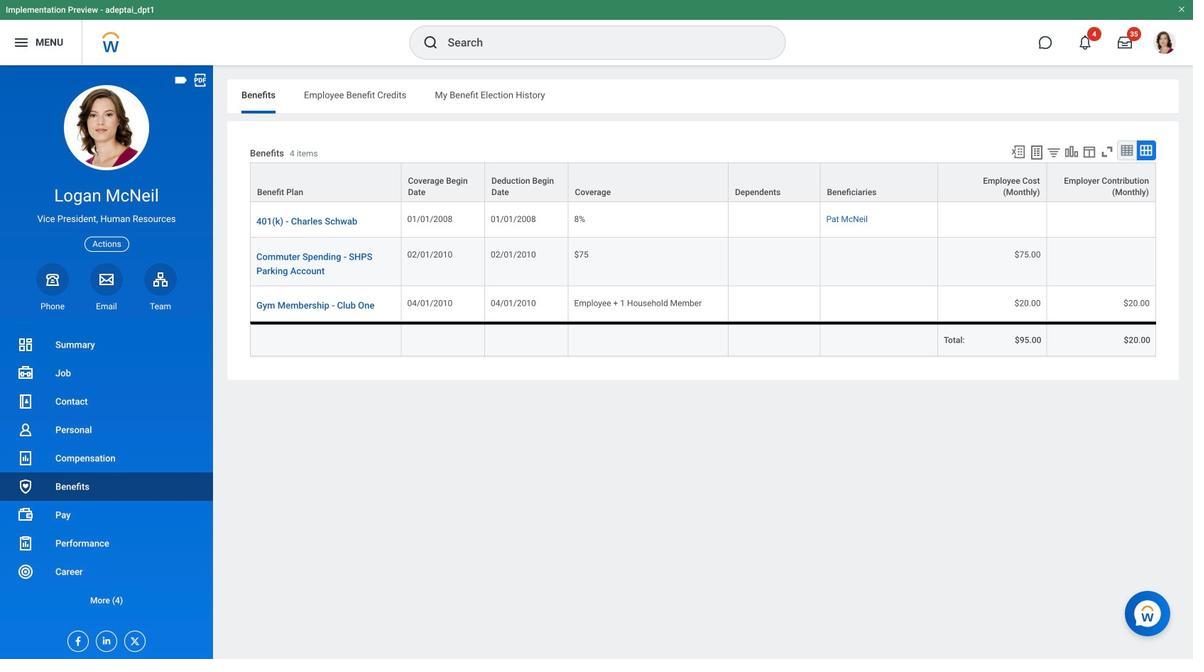 Task type: describe. For each thing, give the bounding box(es) containing it.
search image
[[422, 34, 439, 51]]

team logan mcneil element
[[144, 301, 177, 312]]

email logan mcneil element
[[90, 301, 123, 312]]

3 row from the top
[[250, 238, 1156, 287]]

mail image
[[98, 271, 115, 288]]

1 row from the top
[[250, 163, 1156, 203]]

view team image
[[152, 271, 169, 288]]

inbox large image
[[1118, 36, 1132, 50]]

performance image
[[17, 536, 34, 553]]

phone logan mcneil element
[[36, 301, 69, 312]]

linkedin image
[[97, 632, 112, 647]]

tag image
[[173, 72, 189, 88]]

personal image
[[17, 422, 34, 439]]

benefits image
[[17, 479, 34, 496]]

5 row from the top
[[250, 322, 1156, 357]]

Search Workday  search field
[[448, 27, 756, 58]]

career image
[[17, 564, 34, 581]]



Task type: locate. For each thing, give the bounding box(es) containing it.
close environment banner image
[[1178, 5, 1186, 13]]

fullscreen image
[[1100, 144, 1115, 160]]

2 row from the top
[[250, 203, 1156, 238]]

navigation pane region
[[0, 65, 213, 660]]

justify image
[[13, 34, 30, 51]]

phone image
[[43, 271, 63, 288]]

job image
[[17, 365, 34, 382]]

compensation image
[[17, 450, 34, 467]]

list
[[0, 331, 213, 615]]

export to worksheets image
[[1029, 144, 1046, 161]]

cell
[[729, 203, 821, 238], [938, 203, 1047, 238], [1047, 203, 1156, 238], [729, 238, 821, 287], [821, 238, 938, 287], [1047, 238, 1156, 287], [729, 287, 821, 322], [821, 287, 938, 322], [250, 322, 402, 357], [402, 322, 485, 357], [485, 322, 569, 357], [569, 322, 729, 357], [729, 322, 821, 357], [821, 322, 938, 357]]

profile logan mcneil image
[[1154, 31, 1176, 57]]

banner
[[0, 0, 1193, 65]]

facebook image
[[68, 632, 84, 648]]

4 row from the top
[[250, 287, 1156, 322]]

row
[[250, 163, 1156, 203], [250, 203, 1156, 238], [250, 238, 1156, 287], [250, 287, 1156, 322], [250, 322, 1156, 357]]

tab list
[[227, 80, 1179, 114]]

pay image
[[17, 507, 34, 524]]

view worker - expand/collapse chart image
[[1064, 144, 1080, 160]]

click to view/edit grid preferences image
[[1082, 144, 1097, 160]]

select to filter grid data image
[[1046, 145, 1062, 160]]

view printable version (pdf) image
[[193, 72, 208, 88]]

x image
[[125, 632, 141, 648]]

export to excel image
[[1011, 144, 1026, 160]]

toolbar
[[1004, 141, 1156, 163]]

expand table image
[[1139, 143, 1154, 158]]

summary image
[[17, 337, 34, 354]]

table image
[[1120, 143, 1134, 158]]

notifications large image
[[1078, 36, 1092, 50]]

contact image
[[17, 394, 34, 411]]



Task type: vqa. For each thing, say whether or not it's contained in the screenshot.
1 ERROR 'button'
no



